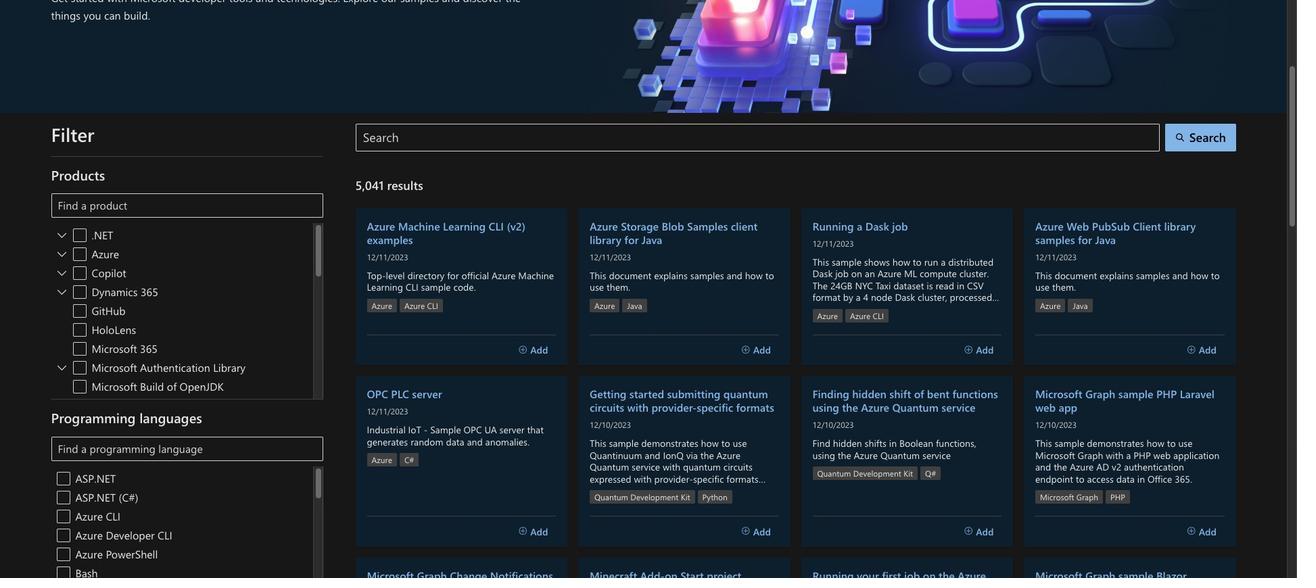 Task type: locate. For each thing, give the bounding box(es) containing it.
0 horizontal spatial data
[[446, 435, 464, 448]]

1 vertical spatial asp.net
[[75, 490, 116, 504]]

asp.net for asp.net (c#)
[[75, 490, 116, 504]]

12/10/2023 down getting
[[590, 420, 631, 430]]

1 vertical spatial circuits
[[724, 461, 753, 474]]

and down client at the right top
[[727, 269, 743, 282]]

library inside azure web pubsub client library samples for java 12/11/2023 this document explains samples and how to use them.
[[1165, 219, 1196, 233]]

1 vertical spatial data
[[1117, 473, 1135, 486]]

library
[[213, 361, 246, 375]]

0 vertical spatial asp.net
[[75, 471, 116, 485]]

parquet
[[953, 303, 986, 316]]

expressed
[[590, 473, 632, 486]]

1 them. from the left
[[607, 281, 631, 294]]

add for running a dask job
[[976, 344, 994, 357]]

dynamics
[[92, 285, 138, 299]]

using up the find
[[813, 401, 839, 415]]

0 vertical spatial data
[[446, 435, 464, 448]]

azure cli inside programming languages element
[[75, 509, 120, 523]]

web up office
[[1154, 449, 1171, 462]]

add
[[531, 344, 548, 357], [753, 344, 771, 357], [976, 344, 994, 357], [1199, 344, 1217, 357], [531, 525, 548, 538], [753, 525, 771, 538], [976, 525, 994, 538], [1199, 525, 1217, 538]]

azure cli down 4
[[850, 310, 884, 321]]

1 horizontal spatial document
[[1055, 269, 1097, 282]]

quantum up openqasm
[[590, 461, 629, 474]]

for
[[625, 233, 639, 247], [1078, 233, 1093, 247], [447, 269, 459, 282]]

dask up shows
[[866, 219, 890, 233]]

and up "microsoft graph"
[[1036, 461, 1051, 474]]

document down storage
[[609, 269, 652, 282]]

1 horizontal spatial server
[[500, 424, 525, 436]]

document inside azure storage blob samples client library for java 12/11/2023 this document explains samples and how to use them.
[[609, 269, 652, 282]]

quantum development kit down shifts
[[818, 468, 913, 479]]

how inside azure web pubsub client library samples for java 12/11/2023 this document explains samples and how to use them.
[[1191, 269, 1209, 282]]

started up you
[[71, 0, 104, 5]]

cli left (v2) on the left top
[[489, 219, 504, 233]]

quantum
[[893, 401, 939, 415], [881, 449, 920, 462], [590, 461, 629, 474], [818, 468, 851, 479], [595, 492, 628, 503]]

specific up python
[[693, 473, 724, 486]]

2 horizontal spatial azure cli
[[850, 310, 884, 321]]

.net
[[92, 228, 113, 242]]

graph up access
[[1078, 449, 1104, 462]]

azure storage blob samples client library for java 12/11/2023 this document explains samples and how to use them.
[[590, 219, 774, 294]]

them. down storage
[[607, 281, 631, 294]]

php right the v2 in the right bottom of the page
[[1134, 449, 1151, 462]]

0 horizontal spatial azure cli
[[75, 509, 120, 523]]

document down web
[[1055, 269, 1097, 282]]

0 vertical spatial quantum
[[724, 387, 768, 401]]

dask up format
[[813, 267, 833, 280]]

asp.net left (c#)
[[75, 490, 116, 504]]

them.
[[607, 281, 631, 294], [1053, 281, 1076, 294]]

find
[[813, 437, 831, 450]]

1 horizontal spatial them.
[[1053, 281, 1076, 294]]

expand dynamics 365 image
[[56, 287, 67, 298]]

1 horizontal spatial azure cli
[[404, 300, 438, 311]]

1 vertical spatial development
[[631, 492, 679, 503]]

development for 12/10/2023
[[631, 492, 679, 503]]

2 horizontal spatial 12/10/2023
[[1036, 420, 1077, 430]]

server right ua
[[500, 424, 525, 436]]

the inside the get started with microsoft developer tools and technologies. explore our samples and discover the things you can build.
[[506, 0, 521, 5]]

development down shifts
[[854, 468, 902, 479]]

add for azure web pubsub client library samples for java
[[1199, 344, 1217, 357]]

a right run
[[941, 256, 946, 268]]

1 vertical spatial quantum
[[683, 461, 721, 474]]

provider- up ionq
[[652, 401, 697, 415]]

quantum up (quantinuum) on the bottom of the page
[[683, 461, 721, 474]]

azure cli for this
[[850, 310, 884, 321]]

the
[[813, 279, 828, 292]]

for for web
[[1078, 233, 1093, 247]]

0 horizontal spatial for
[[447, 269, 459, 282]]

for inside azure web pubsub client library samples for java 12/11/2023 this document explains samples and how to use them.
[[1078, 233, 1093, 247]]

opc left ua
[[464, 424, 482, 436]]

1 horizontal spatial for
[[625, 233, 639, 247]]

openjdk
[[180, 380, 224, 394]]

explains down "azure storage blob samples client library for java" link at the top
[[654, 269, 688, 282]]

explains down azure web pubsub client library samples for java link
[[1100, 269, 1134, 282]]

add button for azure storage blob samples client library for java
[[734, 339, 779, 361]]

service up functions,
[[942, 401, 976, 415]]

0 horizontal spatial web
[[1036, 401, 1056, 415]]

0 horizontal spatial server
[[412, 387, 442, 401]]

data
[[446, 435, 464, 448], [1117, 473, 1135, 486]]

1 vertical spatial quantum development kit
[[595, 492, 690, 503]]

2 document from the left
[[1055, 269, 1097, 282]]

kit for quantum
[[904, 468, 913, 479]]

cli down asp.net (c#)
[[106, 509, 120, 523]]

1 horizontal spatial web
[[1154, 449, 1171, 462]]

an
[[865, 267, 875, 280]]

service up the q#
[[923, 449, 951, 462]]

0 horizontal spatial 12/10/2023
[[590, 420, 631, 430]]

0 vertical spatial started
[[71, 0, 104, 5]]

0 horizontal spatial started
[[71, 0, 104, 5]]

explains inside azure storage blob samples client library for java 12/11/2023 this document explains samples and how to use them.
[[654, 269, 688, 282]]

1 vertical spatial 365
[[140, 342, 158, 356]]

results
[[387, 177, 423, 193]]

in inside finding hidden shift of bent functions using the azure quantum service 12/10/2023 find hidden shifts in boolean functions, using the azure quantum service
[[889, 437, 897, 450]]

1 horizontal spatial development
[[854, 468, 902, 479]]

started inside the get started with microsoft developer tools and technologies. explore our samples and discover the things you can build.
[[71, 0, 104, 5]]

1 vertical spatial server
[[500, 424, 525, 436]]

service inside getting started submitting quantum circuits with provider-specific formats 12/10/2023 this sample demonstrates how to use quantinuum and ionq via the azure quantum service with quantum circuits expressed with provider-specific formats openqasm 2.0 (quantinuum) and json (ionq).
[[632, 461, 660, 474]]

Find a programming language text field
[[51, 437, 323, 461]]

1 horizontal spatial started
[[630, 387, 664, 401]]

0 horizontal spatial opc
[[367, 387, 388, 401]]

service
[[942, 401, 976, 415], [923, 449, 951, 462], [632, 461, 660, 474]]

and left ionq
[[645, 449, 661, 462]]

12/11/2023 down storage
[[590, 251, 631, 262]]

a right running
[[857, 219, 863, 233]]

a right the v2 in the right bottom of the page
[[1126, 449, 1131, 462]]

on
[[852, 267, 862, 280]]

for left blob
[[625, 233, 639, 247]]

samples
[[400, 0, 439, 5], [1036, 233, 1075, 247], [690, 269, 724, 282], [1136, 269, 1170, 282]]

in right output
[[943, 303, 950, 316]]

1 horizontal spatial quantum
[[724, 387, 768, 401]]

php left the laravel
[[1157, 387, 1177, 401]]

of inside finding hidden shift of bent functions using the azure quantum service 12/10/2023 find hidden shifts in boolean functions, using the azure quantum service
[[914, 387, 924, 401]]

examples
[[367, 233, 413, 247]]

programming
[[51, 409, 136, 427]]

samples right our
[[400, 0, 439, 5]]

365 up the microsoft authentication library
[[140, 342, 158, 356]]

of right shift
[[914, 387, 924, 401]]

with left via at the right of the page
[[663, 461, 681, 474]]

0 horizontal spatial dask
[[813, 267, 833, 280]]

microsoft for microsoft authentication library
[[92, 361, 137, 375]]

and left ua
[[467, 435, 483, 448]]

demonstrates inside 'microsoft graph sample php laravel web app 12/10/2023 this sample demonstrates how to use microsoft graph with a php web application and the azure ad v2 authentication endpoint to access data in office 365.'
[[1087, 437, 1144, 450]]

0 horizontal spatial php
[[1111, 492, 1126, 503]]

0 vertical spatial 365
[[141, 285, 158, 299]]

format
[[813, 291, 841, 304]]

the right discover
[[506, 0, 521, 5]]

laravel
[[1180, 387, 1215, 401]]

job
[[892, 219, 908, 233], [836, 267, 849, 280], [896, 303, 909, 316]]

2 vertical spatial graph
[[1077, 492, 1099, 503]]

and left discover
[[442, 0, 460, 5]]

2 asp.net from the top
[[75, 490, 116, 504]]

get started with microsoft developer tools and technologies. explore our samples and discover the things you can build.
[[51, 0, 521, 22]]

1 vertical spatial graph
[[1078, 449, 1104, 462]]

1 horizontal spatial data
[[1117, 473, 1135, 486]]

using
[[813, 401, 839, 415], [813, 449, 835, 462]]

of inside products element
[[167, 380, 177, 394]]

cli right "developer"
[[158, 528, 172, 542]]

0 horizontal spatial kit
[[681, 492, 690, 503]]

them. down web
[[1053, 281, 1076, 294]]

12/11/2023
[[813, 238, 854, 249], [367, 251, 408, 262], [590, 251, 631, 262], [1036, 251, 1077, 262], [367, 406, 408, 417]]

0 horizontal spatial development
[[631, 492, 679, 503]]

0 horizontal spatial circuits
[[590, 401, 625, 415]]

in left office
[[1138, 473, 1145, 486]]

demonstrates up the v2 in the right bottom of the page
[[1087, 437, 1144, 450]]

1 asp.net from the top
[[75, 471, 116, 485]]

c#
[[404, 455, 414, 466]]

a
[[857, 219, 863, 233], [941, 256, 946, 268], [856, 291, 861, 304], [1126, 449, 1131, 462]]

this inside getting started submitting quantum circuits with provider-specific formats 12/10/2023 this sample demonstrates how to use quantinuum and ionq via the azure quantum service with quantum circuits expressed with provider-specific formats openqasm 2.0 (quantinuum) and json (ionq).
[[590, 437, 607, 450]]

finding
[[813, 387, 850, 401]]

web left app
[[1036, 401, 1056, 415]]

hidden left shift
[[853, 387, 887, 401]]

1 horizontal spatial dask
[[866, 219, 890, 233]]

application
[[1174, 449, 1220, 462]]

with inside the get started with microsoft developer tools and technologies. explore our samples and discover the things you can build.
[[107, 0, 127, 5]]

1 vertical spatial using
[[813, 449, 835, 462]]

1 document from the left
[[609, 269, 652, 282]]

access
[[1087, 473, 1114, 486]]

build
[[140, 380, 164, 394]]

1 horizontal spatial demonstrates
[[1087, 437, 1144, 450]]

a inside 'microsoft graph sample php laravel web app 12/10/2023 this sample demonstrates how to use microsoft graph with a php web application and the azure ad v2 authentication endpoint to access data in office 365.'
[[1126, 449, 1131, 462]]

written
[[853, 303, 882, 316]]

2 them. from the left
[[1053, 281, 1076, 294]]

with
[[107, 0, 127, 5], [627, 401, 649, 415], [1106, 449, 1124, 462], [663, 461, 681, 474], [634, 473, 652, 486]]

quantum
[[724, 387, 768, 401], [683, 461, 721, 474]]

level
[[386, 269, 405, 282]]

read
[[936, 279, 954, 292]]

add for azure machine learning cli (v2) examples
[[531, 344, 548, 357]]

php down access
[[1111, 492, 1126, 503]]

365 for microsoft 365
[[140, 342, 158, 356]]

1 vertical spatial started
[[630, 387, 664, 401]]

development for quantum
[[854, 468, 902, 479]]

them. inside azure storage blob samples client library for java 12/11/2023 this document explains samples and how to use them.
[[607, 281, 631, 294]]

1 horizontal spatial 12/10/2023
[[813, 420, 854, 430]]

graph right app
[[1086, 387, 1116, 401]]

dask right node
[[895, 291, 915, 304]]

quantum development kit for quantum
[[818, 468, 913, 479]]

data right access
[[1117, 473, 1135, 486]]

then
[[831, 303, 850, 316]]

hidden right the find
[[833, 437, 862, 450]]

them. for samples
[[1053, 281, 1076, 294]]

0 vertical spatial quantum development kit
[[818, 468, 913, 479]]

samples down "azure storage blob samples client library for java" link at the top
[[690, 269, 724, 282]]

12/11/2023 down web
[[1036, 251, 1077, 262]]

0 vertical spatial using
[[813, 401, 839, 415]]

web
[[1067, 219, 1089, 233]]

the right via at the right of the page
[[701, 449, 714, 462]]

quantum development kit down expressed
[[595, 492, 690, 503]]

0 horizontal spatial explains
[[654, 269, 688, 282]]

explore
[[343, 0, 378, 5]]

started inside getting started submitting quantum circuits with provider-specific formats 12/10/2023 this sample demonstrates how to use quantinuum and ionq via the azure quantum service with quantum circuits expressed with provider-specific formats openqasm 2.0 (quantinuum) and json (ionq).
[[630, 387, 664, 401]]

library inside azure storage blob samples client library for java 12/11/2023 this document explains samples and how to use them.
[[590, 233, 622, 247]]

0 horizontal spatial of
[[167, 380, 177, 394]]

1 vertical spatial machine
[[518, 269, 554, 282]]

server right "plc"
[[412, 387, 442, 401]]

formats right submitting
[[736, 401, 774, 415]]

ad
[[1097, 461, 1109, 474]]

0 vertical spatial dask
[[866, 219, 890, 233]]

document inside azure web pubsub client library samples for java 12/11/2023 this document explains samples and how to use them.
[[1055, 269, 1097, 282]]

Search text field
[[355, 124, 1160, 151]]

-
[[424, 424, 428, 436]]

quantum down the find
[[818, 468, 851, 479]]

shift
[[890, 387, 911, 401]]

2 12/10/2023 from the left
[[813, 420, 854, 430]]

provider-
[[652, 401, 697, 415], [654, 473, 693, 486]]

use inside azure storage blob samples client library for java 12/11/2023 this document explains samples and how to use them.
[[590, 281, 604, 294]]

azure cli down asp.net (c#)
[[75, 509, 120, 523]]

quantum right submitting
[[724, 387, 768, 401]]

official
[[462, 269, 489, 282]]

samples left the pubsub
[[1036, 233, 1075, 247]]

circuits up quantinuum
[[590, 401, 625, 415]]

and right tools
[[256, 0, 274, 5]]

1 horizontal spatial kit
[[904, 468, 913, 479]]

add button for getting started submitting quantum circuits with provider-specific formats
[[734, 521, 779, 542]]

started right getting
[[630, 387, 664, 401]]

1 horizontal spatial learning
[[443, 219, 486, 233]]

1 horizontal spatial quantum development kit
[[818, 468, 913, 479]]

started
[[71, 0, 104, 5], [630, 387, 664, 401]]

0 vertical spatial php
[[1157, 387, 1177, 401]]

server
[[412, 387, 442, 401], [500, 424, 525, 436]]

0 vertical spatial circuits
[[590, 401, 625, 415]]

sample inside the running a dask job 12/11/2023 this sample shows how to run a distributed dask job on an azure ml compute cluster. the 24gb nyc taxi dataset is read in csv format by a 4 node dask cluster, processed and then written to job output in parquet format.
[[832, 256, 862, 268]]

started for getting
[[630, 387, 664, 401]]

365 for dynamics 365
[[141, 285, 158, 299]]

for inside azure storage blob samples client library for java 12/11/2023 this document explains samples and how to use them.
[[625, 233, 639, 247]]

the left shift
[[842, 401, 858, 415]]

0 vertical spatial graph
[[1086, 387, 1116, 401]]

is
[[927, 279, 933, 292]]

0 horizontal spatial demonstrates
[[642, 437, 699, 450]]

1 horizontal spatial php
[[1134, 449, 1151, 462]]

demonstrates down getting started submitting quantum circuits with provider-specific formats "link" on the bottom of the page
[[642, 437, 699, 450]]

machine down (v2) on the left top
[[518, 269, 554, 282]]

add for finding hidden shift of bent functions using the azure quantum service
[[976, 525, 994, 538]]

microsoft authentication library
[[92, 361, 246, 375]]

1 vertical spatial kit
[[681, 492, 690, 503]]

job left output
[[896, 303, 909, 316]]

provider- down ionq
[[654, 473, 693, 486]]

0 horizontal spatial document
[[609, 269, 652, 282]]

kit left the q#
[[904, 468, 913, 479]]

you
[[84, 8, 101, 22]]

microsoft for microsoft 365
[[92, 342, 137, 356]]

this inside 'microsoft graph sample php laravel web app 12/10/2023 this sample demonstrates how to use microsoft graph with a php web application and the azure ad v2 authentication endpoint to access data in office 365.'
[[1036, 437, 1052, 450]]

machine down results
[[398, 219, 440, 233]]

azure machine learning cli (v2) examples 12/11/2023 top-level directory for official azure machine learning cli sample code.
[[367, 219, 554, 294]]

get
[[51, 0, 68, 5]]

2 vertical spatial dask
[[895, 291, 915, 304]]

learning
[[443, 219, 486, 233], [367, 281, 403, 294]]

1 12/10/2023 from the left
[[590, 420, 631, 430]]

job up ml
[[892, 219, 908, 233]]

2 365 from the top
[[140, 342, 158, 356]]

12/11/2023 inside opc plc server 12/11/2023 industrial iot - sample opc ua server that generates random data and anomalies.
[[367, 406, 408, 417]]

12/11/2023 down examples in the left of the page
[[367, 251, 408, 262]]

cli down node
[[873, 310, 884, 321]]

2 horizontal spatial for
[[1078, 233, 1093, 247]]

12/11/2023 down running
[[813, 238, 854, 249]]

can
[[104, 8, 121, 22]]

document for library
[[609, 269, 652, 282]]

samples inside the get started with microsoft developer tools and technologies. explore our samples and discover the things you can build.
[[400, 0, 439, 5]]

kit left python
[[681, 492, 690, 503]]

samples down azure web pubsub client library samples for java link
[[1136, 269, 1170, 282]]

0 horizontal spatial learning
[[367, 281, 403, 294]]

12/11/2023 inside azure machine learning cli (v2) examples 12/11/2023 top-level directory for official azure machine learning cli sample code.
[[367, 251, 408, 262]]

sample left the laravel
[[1119, 387, 1154, 401]]

1 horizontal spatial of
[[914, 387, 924, 401]]

php
[[1157, 387, 1177, 401], [1134, 449, 1151, 462], [1111, 492, 1126, 503]]

add button for finding hidden shift of bent functions using the azure quantum service
[[957, 521, 1002, 542]]

0 horizontal spatial them.
[[607, 281, 631, 294]]

0 vertical spatial kit
[[904, 468, 913, 479]]

1 365 from the top
[[141, 285, 158, 299]]

in right shifts
[[889, 437, 897, 450]]

azure developer cli
[[75, 528, 172, 542]]

job left the on at the top
[[836, 267, 849, 280]]

functions,
[[936, 437, 977, 450]]

getting
[[590, 387, 627, 401]]

0 horizontal spatial machine
[[398, 219, 440, 233]]

demonstrates
[[642, 437, 699, 450], [1087, 437, 1144, 450]]

for left client
[[1078, 233, 1093, 247]]

1 demonstrates from the left
[[642, 437, 699, 450]]

programming languages element
[[51, 471, 313, 578]]

azure cli down directory
[[404, 300, 438, 311]]

hidden
[[853, 387, 887, 401], [833, 437, 862, 450]]

opc
[[367, 387, 388, 401], [464, 424, 482, 436]]

languages
[[139, 409, 202, 427]]

3 12/10/2023 from the left
[[1036, 420, 1077, 430]]

asp.net
[[75, 471, 116, 485], [75, 490, 116, 504]]

1 vertical spatial formats
[[727, 473, 759, 486]]

add button for microsoft graph sample php laravel web app
[[1180, 521, 1225, 542]]

them. inside azure web pubsub client library samples for java 12/11/2023 this document explains samples and how to use them.
[[1053, 281, 1076, 294]]

0 vertical spatial machine
[[398, 219, 440, 233]]

1 horizontal spatial library
[[1165, 219, 1196, 233]]

1 vertical spatial learning
[[367, 281, 403, 294]]

expand azure image
[[56, 249, 67, 260]]

12/11/2023 inside azure web pubsub client library samples for java 12/11/2023 this document explains samples and how to use them.
[[1036, 251, 1077, 262]]

learning up official
[[443, 219, 486, 233]]

random
[[411, 435, 443, 448]]

(ionq).
[[590, 496, 618, 509]]

this inside the running a dask job 12/11/2023 this sample shows how to run a distributed dask job on an azure ml compute cluster. the 24gb nyc taxi dataset is read in csv format by a 4 node dask cluster, processed and then written to job output in parquet format.
[[813, 256, 829, 268]]

and down azure web pubsub client library samples for java link
[[1173, 269, 1188, 282]]

1 vertical spatial hidden
[[833, 437, 862, 450]]

the right the find
[[838, 449, 852, 462]]

365 right dynamics on the left
[[141, 285, 158, 299]]

2 explains from the left
[[1100, 269, 1134, 282]]

0 horizontal spatial quantum
[[683, 461, 721, 474]]

circuits up json
[[724, 461, 753, 474]]

microsoft for microsoft graph sample php laravel web app 12/10/2023 this sample demonstrates how to use microsoft graph with a php web application and the azure ad v2 authentication endpoint to access data in office 365.
[[1036, 387, 1083, 401]]

opc plc server link
[[367, 387, 556, 401]]

12/10/2023 up the find
[[813, 420, 854, 430]]

12/10/2023 down app
[[1036, 420, 1077, 430]]

1 horizontal spatial machine
[[518, 269, 554, 282]]

and
[[256, 0, 274, 5], [442, 0, 460, 5], [727, 269, 743, 282], [1173, 269, 1188, 282], [813, 303, 829, 316], [467, 435, 483, 448], [645, 449, 661, 462], [1036, 461, 1051, 474], [718, 485, 733, 497]]

0 vertical spatial web
[[1036, 401, 1056, 415]]

1 explains from the left
[[654, 269, 688, 282]]

in
[[957, 279, 965, 292], [943, 303, 950, 316], [889, 437, 897, 450], [1138, 473, 1145, 486]]

graph for microsoft graph
[[1077, 492, 1099, 503]]

add for getting started submitting quantum circuits with provider-specific formats
[[753, 525, 771, 538]]

0 horizontal spatial library
[[590, 233, 622, 247]]

1 using from the top
[[813, 401, 839, 415]]

2 demonstrates from the left
[[1087, 437, 1144, 450]]

1 vertical spatial opc
[[464, 424, 482, 436]]

how inside the running a dask job 12/11/2023 this sample shows how to run a distributed dask job on an azure ml compute cluster. the 24gb nyc taxi dataset is read in csv format by a 4 node dask cluster, processed and then written to job output in parquet format.
[[893, 256, 911, 268]]

0 vertical spatial server
[[412, 387, 442, 401]]

the up "microsoft graph"
[[1054, 461, 1068, 474]]

0 horizontal spatial quantum development kit
[[595, 492, 690, 503]]

via
[[686, 449, 698, 462]]

sample
[[832, 256, 862, 268], [421, 281, 451, 294], [1119, 387, 1154, 401], [609, 437, 639, 450], [1055, 437, 1085, 450]]

add for opc plc server
[[531, 525, 548, 538]]

explains inside azure web pubsub client library samples for java 12/11/2023 this document explains samples and how to use them.
[[1100, 269, 1134, 282]]

1 horizontal spatial explains
[[1100, 269, 1134, 282]]

for for storage
[[625, 233, 639, 247]]



Task type: describe. For each thing, give the bounding box(es) containing it.
expand .net image
[[56, 230, 67, 241]]

plc
[[391, 387, 409, 401]]

5,041 results
[[355, 177, 423, 193]]

json
[[736, 485, 759, 497]]

developer
[[179, 0, 226, 5]]

azure cli for examples
[[404, 300, 438, 311]]

finding hidden shift of bent functions using the azure quantum service link
[[813, 387, 1002, 415]]

ionq
[[663, 449, 684, 462]]

top-
[[367, 269, 386, 282]]

generates
[[367, 435, 408, 448]]

client
[[731, 219, 758, 233]]

taxi
[[876, 279, 891, 292]]

technologies.
[[277, 0, 340, 5]]

quantum down finding hidden shift of bent functions using the azure quantum service link at bottom right
[[881, 449, 920, 462]]

1 vertical spatial php
[[1134, 449, 1151, 462]]

graph for microsoft graph sample php laravel web app 12/10/2023 this sample demonstrates how to use microsoft graph with a php web application and the azure ad v2 authentication endpoint to access data in office 365.
[[1086, 387, 1116, 401]]

nyc
[[855, 279, 873, 292]]

cluster.
[[960, 267, 989, 280]]

12/11/2023 inside the running a dask job 12/11/2023 this sample shows how to run a distributed dask job on an azure ml compute cluster. the 24gb nyc taxi dataset is read in csv format by a 4 node dask cluster, processed and then written to job output in parquet format.
[[813, 238, 854, 249]]

and inside the running a dask job 12/11/2023 this sample shows how to run a distributed dask job on an azure ml compute cluster. the 24gb nyc taxi dataset is read in csv format by a 4 node dask cluster, processed and then written to job output in parquet format.
[[813, 303, 829, 316]]

use inside getting started submitting quantum circuits with provider-specific formats 12/10/2023 this sample demonstrates how to use quantinuum and ionq via the azure quantum service with quantum circuits expressed with provider-specific formats openqasm 2.0 (quantinuum) and json (ionq).
[[733, 437, 747, 450]]

to inside azure storage blob samples client library for java 12/11/2023 this document explains samples and how to use them.
[[766, 269, 774, 282]]

dataset
[[894, 279, 924, 292]]

discover
[[463, 0, 503, 5]]

explains for blob
[[654, 269, 688, 282]]

12/10/2023 inside finding hidden shift of bent functions using the azure quantum service 12/10/2023 find hidden shifts in boolean functions, using the azure quantum service
[[813, 420, 854, 430]]

to inside azure web pubsub client library samples for java 12/11/2023 this document explains samples and how to use them.
[[1211, 269, 1220, 282]]

anomalies.
[[485, 435, 530, 448]]

started for get
[[71, 0, 104, 5]]

the inside getting started submitting quantum circuits with provider-specific formats 12/10/2023 this sample demonstrates how to use quantinuum and ionq via the azure quantum service with quantum circuits expressed with provider-specific formats openqasm 2.0 (quantinuum) and json (ionq).
[[701, 449, 714, 462]]

authentication
[[140, 361, 210, 375]]

add button for opc plc server
[[511, 521, 556, 542]]

products element
[[51, 228, 313, 578]]

office
[[1148, 473, 1173, 486]]

quantum development kit for 12/10/2023
[[595, 492, 690, 503]]

azure web pubsub client library samples for java link
[[1036, 219, 1225, 247]]

functions
[[953, 387, 998, 401]]

Find a product text field
[[51, 193, 323, 218]]

0 vertical spatial formats
[[736, 401, 774, 415]]

quantum down expressed
[[595, 492, 628, 503]]

sample down app
[[1055, 437, 1085, 450]]

1 vertical spatial web
[[1154, 449, 1171, 462]]

quantum up boolean
[[893, 401, 939, 415]]

bent
[[927, 387, 950, 401]]

the inside 'microsoft graph sample php laravel web app 12/10/2023 this sample demonstrates how to use microsoft graph with a php web application and the azure ad v2 authentication endpoint to access data in office 365.'
[[1054, 461, 1068, 474]]

microsoft for microsoft build of openjdk
[[92, 380, 137, 394]]

(v2)
[[507, 219, 526, 233]]

storage
[[621, 219, 659, 233]]

2 horizontal spatial dask
[[895, 291, 915, 304]]

python
[[703, 492, 728, 503]]

0 vertical spatial provider-
[[652, 401, 697, 415]]

search
[[1190, 129, 1226, 145]]

hololens
[[92, 323, 136, 337]]

sample inside getting started submitting quantum circuits with provider-specific formats 12/10/2023 this sample demonstrates how to use quantinuum and ionq via the azure quantum service with quantum circuits expressed with provider-specific formats openqasm 2.0 (quantinuum) and json (ionq).
[[609, 437, 639, 450]]

a left 4
[[856, 291, 861, 304]]

authentication
[[1124, 461, 1184, 474]]

openqasm
[[590, 485, 639, 497]]

1 vertical spatial provider-
[[654, 473, 693, 486]]

how inside azure storage blob samples client library for java 12/11/2023 this document explains samples and how to use them.
[[745, 269, 763, 282]]

1 horizontal spatial circuits
[[724, 461, 753, 474]]

microsoft inside the get started with microsoft developer tools and technologies. explore our samples and discover the things you can build.
[[130, 0, 176, 5]]

2 using from the top
[[813, 449, 835, 462]]

explains for pubsub
[[1100, 269, 1134, 282]]

1 vertical spatial job
[[836, 267, 849, 280]]

shows
[[864, 256, 890, 268]]

0 vertical spatial job
[[892, 219, 908, 233]]

opc plc server 12/11/2023 industrial iot - sample opc ua server that generates random data and anomalies.
[[367, 387, 544, 448]]

kit for 12/10/2023
[[681, 492, 690, 503]]

getting started submitting quantum circuits with provider-specific formats 12/10/2023 this sample demonstrates how to use quantinuum and ionq via the azure quantum service with quantum circuits expressed with provider-specific formats openqasm 2.0 (quantinuum) and json (ionq).
[[590, 387, 774, 509]]

with right getting
[[627, 401, 649, 415]]

1 vertical spatial dask
[[813, 267, 833, 280]]

github
[[92, 304, 126, 318]]

1 horizontal spatial opc
[[464, 424, 482, 436]]

(c#)
[[119, 490, 138, 504]]

quantum inside getting started submitting quantum circuits with provider-specific formats 12/10/2023 this sample demonstrates how to use quantinuum and ionq via the azure quantum service with quantum circuits expressed with provider-specific formats openqasm 2.0 (quantinuum) and json (ionq).
[[590, 461, 629, 474]]

2 vertical spatial job
[[896, 303, 909, 316]]

with right expressed
[[634, 473, 652, 486]]

microsoft graph
[[1040, 492, 1099, 503]]

data inside opc plc server 12/11/2023 industrial iot - sample opc ua server that generates random data and anomalies.
[[446, 435, 464, 448]]

microsoft 365
[[92, 342, 158, 356]]

and left json
[[718, 485, 733, 497]]

csv
[[967, 279, 984, 292]]

for inside azure machine learning cli (v2) examples 12/11/2023 top-level directory for official azure machine learning cli sample code.
[[447, 269, 459, 282]]

12/10/2023 inside getting started submitting quantum circuits with provider-specific formats 12/10/2023 this sample demonstrates how to use quantinuum and ionq via the azure quantum service with quantum circuits expressed with provider-specific formats openqasm 2.0 (quantinuum) and json (ionq).
[[590, 420, 631, 430]]

microsoft for microsoft graph
[[1040, 492, 1074, 503]]

developer
[[106, 528, 155, 542]]

shifts
[[865, 437, 887, 450]]

azure web pubsub client library samples for java 12/11/2023 this document explains samples and how to use them.
[[1036, 219, 1220, 294]]

0 vertical spatial learning
[[443, 219, 486, 233]]

cli down directory
[[427, 300, 438, 311]]

this inside azure storage blob samples client library for java 12/11/2023 this document explains samples and how to use them.
[[590, 269, 607, 282]]

java inside azure storage blob samples client library for java 12/11/2023 this document explains samples and how to use them.
[[642, 233, 663, 247]]

12/10/2023 inside 'microsoft graph sample php laravel web app 12/10/2023 this sample demonstrates how to use microsoft graph with a php web application and the azure ad v2 authentication endpoint to access data in office 365.'
[[1036, 420, 1077, 430]]

azure inside azure storage blob samples client library for java 12/11/2023 this document explains samples and how to use them.
[[590, 219, 618, 233]]

blob
[[662, 219, 684, 233]]

programming languages
[[51, 409, 202, 427]]

endpoint
[[1036, 473, 1074, 486]]

ua
[[485, 424, 497, 436]]

expand copilot image
[[56, 268, 67, 279]]

in inside 'microsoft graph sample php laravel web app 12/10/2023 this sample demonstrates how to use microsoft graph with a php web application and the azure ad v2 authentication endpoint to access data in office 365.'
[[1138, 473, 1145, 486]]

and inside 'microsoft graph sample php laravel web app 12/10/2023 this sample demonstrates how to use microsoft graph with a php web application and the azure ad v2 authentication endpoint to access data in office 365.'
[[1036, 461, 1051, 474]]

document for samples
[[1055, 269, 1097, 282]]

2 vertical spatial php
[[1111, 492, 1126, 503]]

format.
[[813, 315, 843, 328]]

use inside 'microsoft graph sample php laravel web app 12/10/2023 this sample demonstrates how to use microsoft graph with a php web application and the azure ad v2 authentication endpoint to access data in office 365.'
[[1179, 437, 1193, 450]]

use inside azure web pubsub client library samples for java 12/11/2023 this document explains samples and how to use them.
[[1036, 281, 1050, 294]]

azure storage blob samples client library for java link
[[590, 219, 779, 247]]

directory
[[408, 269, 445, 282]]

and inside azure web pubsub client library samples for java 12/11/2023 this document explains samples and how to use them.
[[1173, 269, 1188, 282]]

azure inside the running a dask job 12/11/2023 this sample shows how to run a distributed dask job on an azure ml compute cluster. the 24gb nyc taxi dataset is read in csv format by a 4 node dask cluster, processed and then written to job output in parquet format.
[[878, 267, 902, 280]]

output
[[912, 303, 940, 316]]

running a dask job link
[[813, 219, 1002, 233]]

distributed
[[949, 256, 994, 268]]

by
[[843, 291, 854, 304]]

our
[[381, 0, 398, 5]]

1 vertical spatial specific
[[693, 473, 724, 486]]

azure powershell
[[75, 547, 158, 561]]

and inside azure storage blob samples client library for java 12/11/2023 this document explains samples and how to use them.
[[727, 269, 743, 282]]

them. for library
[[607, 281, 631, 294]]

client
[[1133, 219, 1162, 233]]

microsoft build of openjdk
[[92, 380, 224, 394]]

ml
[[904, 267, 917, 280]]

microsoft graph sample php laravel web app link
[[1036, 387, 1225, 415]]

azure inside 'microsoft graph sample php laravel web app 12/10/2023 this sample demonstrates how to use microsoft graph with a php web application and the azure ad v2 authentication endpoint to access data in office 365.'
[[1070, 461, 1094, 474]]

add button for azure web pubsub client library samples for java
[[1180, 339, 1225, 361]]

dynamics 365
[[92, 285, 158, 299]]

add for microsoft graph sample php laravel web app
[[1199, 525, 1217, 538]]

products
[[51, 165, 105, 184]]

java inside azure web pubsub client library samples for java 12/11/2023 this document explains samples and how to use them.
[[1095, 233, 1116, 247]]

azure inside products element
[[92, 247, 119, 261]]

samples
[[687, 219, 728, 233]]

0 vertical spatial specific
[[697, 401, 733, 415]]

that
[[527, 424, 544, 436]]

how inside 'microsoft graph sample php laravel web app 12/10/2023 this sample demonstrates how to use microsoft graph with a php web application and the azure ad v2 authentication endpoint to access data in office 365.'
[[1147, 437, 1165, 450]]

tools
[[229, 0, 253, 5]]

asp.net for asp.net
[[75, 471, 116, 485]]

app
[[1059, 401, 1078, 415]]

build.
[[124, 8, 150, 22]]

processed
[[950, 291, 992, 304]]

run
[[924, 256, 939, 268]]

microsoft graph sample php laravel web app 12/10/2023 this sample demonstrates how to use microsoft graph with a php web application and the azure ad v2 authentication endpoint to access data in office 365.
[[1036, 387, 1220, 486]]

expand microsoft authentication library image
[[56, 362, 67, 373]]

0 vertical spatial hidden
[[853, 387, 887, 401]]

azure inside getting started submitting quantum circuits with provider-specific formats 12/10/2023 this sample demonstrates how to use quantinuum and ionq via the azure quantum service with quantum circuits expressed with provider-specific formats openqasm 2.0 (quantinuum) and json (ionq).
[[717, 449, 741, 462]]

2 horizontal spatial php
[[1157, 387, 1177, 401]]

and inside opc plc server 12/11/2023 industrial iot - sample opc ua server that generates random data and anomalies.
[[467, 435, 483, 448]]

5,041
[[355, 177, 384, 193]]

0 vertical spatial opc
[[367, 387, 388, 401]]

24gb
[[831, 279, 853, 292]]

demonstrates inside getting started submitting quantum circuits with provider-specific formats 12/10/2023 this sample demonstrates how to use quantinuum and ionq via the azure quantum service with quantum circuits expressed with provider-specific formats openqasm 2.0 (quantinuum) and json (ionq).
[[642, 437, 699, 450]]

getting started submitting quantum circuits with provider-specific formats link
[[590, 387, 779, 415]]

cli right level
[[406, 281, 419, 294]]

iot
[[408, 424, 421, 436]]

powershell
[[106, 547, 158, 561]]

add button for running a dask job
[[957, 339, 1002, 361]]

to inside getting started submitting quantum circuits with provider-specific formats 12/10/2023 this sample demonstrates how to use quantinuum and ionq via the azure quantum service with quantum circuits expressed with provider-specific formats openqasm 2.0 (quantinuum) and json (ionq).
[[722, 437, 730, 450]]

in left csv
[[957, 279, 965, 292]]

with inside 'microsoft graph sample php laravel web app 12/10/2023 this sample demonstrates how to use microsoft graph with a php web application and the azure ad v2 authentication endpoint to access data in office 365.'
[[1106, 449, 1124, 462]]

add button for azure machine learning cli (v2) examples
[[511, 339, 556, 361]]

this inside azure web pubsub client library samples for java 12/11/2023 this document explains samples and how to use them.
[[1036, 269, 1052, 282]]

sample inside azure machine learning cli (v2) examples 12/11/2023 top-level directory for official azure machine learning cli sample code.
[[421, 281, 451, 294]]

samples inside azure storage blob samples client library for java 12/11/2023 this document explains samples and how to use them.
[[690, 269, 724, 282]]

12/11/2023 inside azure storage blob samples client library for java 12/11/2023 this document explains samples and how to use them.
[[590, 251, 631, 262]]

add for azure storage blob samples client library for java
[[753, 344, 771, 357]]

search button
[[1165, 124, 1236, 151]]

how inside getting started submitting quantum circuits with provider-specific formats 12/10/2023 this sample demonstrates how to use quantinuum and ionq via the azure quantum service with quantum circuits expressed with provider-specific formats openqasm 2.0 (quantinuum) and json (ionq).
[[701, 437, 719, 450]]

azure inside azure web pubsub client library samples for java 12/11/2023 this document explains samples and how to use them.
[[1036, 219, 1064, 233]]

running
[[813, 219, 854, 233]]

365.
[[1175, 473, 1193, 486]]

data inside 'microsoft graph sample php laravel web app 12/10/2023 this sample demonstrates how to use microsoft graph with a php web application and the azure ad v2 authentication endpoint to access data in office 365.'
[[1117, 473, 1135, 486]]

q#
[[925, 468, 936, 479]]

finding hidden shift of bent functions using the azure quantum service 12/10/2023 find hidden shifts in boolean functions, using the azure quantum service
[[813, 387, 998, 462]]

filter
[[51, 122, 94, 147]]



Task type: vqa. For each thing, say whether or not it's contained in the screenshot.
application
yes



